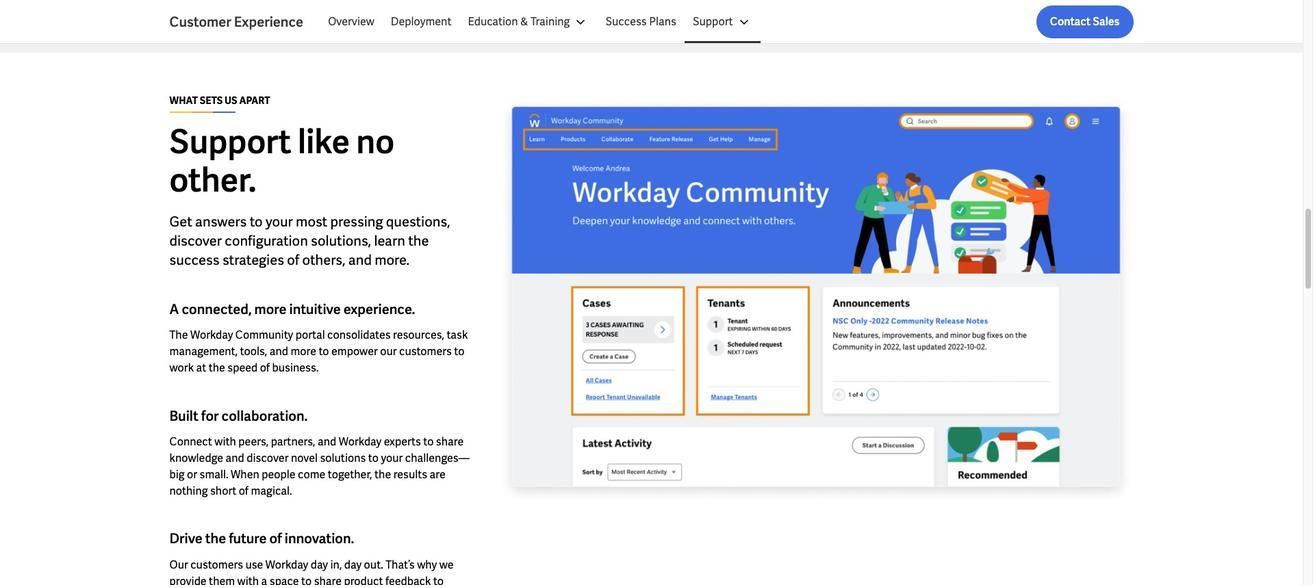 Task type: vqa. For each thing, say whether or not it's contained in the screenshot.
configuration
yes



Task type: describe. For each thing, give the bounding box(es) containing it.
novel
[[291, 451, 318, 466]]

list containing overview
[[320, 5, 1134, 38]]

knowledge
[[170, 451, 223, 466]]

others,
[[302, 251, 346, 269]]

experience
[[234, 13, 304, 31]]

experts
[[384, 435, 421, 449]]

'' image
[[498, 97, 1134, 505]]

a
[[261, 575, 267, 586]]

customer experience
[[170, 13, 304, 31]]

discover inside get answers to your most pressing questions, discover configuration solutions, learn the success strategies of others, and more.
[[170, 232, 222, 250]]

to left empower
[[319, 345, 329, 359]]

&
[[521, 14, 528, 29]]

share inside our customers use workday day in, day out. that's why we provide them with a space to share product feedback t
[[314, 575, 342, 586]]

workday inside the workday community portal consolidates resources, task management, tools, and more to empower our customers to work at the speed of business.
[[190, 328, 233, 342]]

our
[[380, 345, 397, 359]]

built for collaboration.
[[170, 407, 308, 425]]

the inside the connect with peers, partners, and workday experts to share knowledge and discover novel solutions to your challenges— big or small. when people come together, the results are nothing short of magical.
[[375, 468, 391, 482]]

0 horizontal spatial more
[[254, 300, 287, 318]]

other.
[[170, 159, 257, 201]]

answers
[[195, 213, 247, 231]]

results
[[394, 468, 428, 482]]

and up when
[[226, 451, 244, 466]]

product
[[344, 575, 383, 586]]

contact
[[1051, 14, 1091, 29]]

overview
[[328, 14, 375, 29]]

to inside get answers to your most pressing questions, discover configuration solutions, learn the success strategies of others, and more.
[[250, 213, 263, 231]]

1 day from the left
[[311, 558, 328, 573]]

get answers to your most pressing questions, discover configuration solutions, learn the success strategies of others, and more.
[[170, 213, 450, 269]]

for
[[201, 407, 219, 425]]

speed
[[228, 361, 258, 375]]

to inside our customers use workday day in, day out. that's why we provide them with a space to share product feedback t
[[301, 575, 312, 586]]

education & training
[[468, 14, 570, 29]]

our
[[170, 558, 188, 573]]

education
[[468, 14, 518, 29]]

work
[[170, 361, 194, 375]]

pressing
[[330, 213, 383, 231]]

no
[[356, 120, 395, 163]]

success
[[170, 251, 220, 269]]

overview link
[[320, 5, 383, 38]]

customers inside our customers use workday day in, day out. that's why we provide them with a space to share product feedback t
[[191, 558, 243, 573]]

success plans
[[606, 14, 677, 29]]

apart
[[239, 95, 270, 107]]

to up together,
[[368, 451, 379, 466]]

to up challenges—
[[424, 435, 434, 449]]

or
[[187, 468, 197, 482]]

partners,
[[271, 435, 315, 449]]

challenges—
[[405, 451, 470, 466]]

nothing
[[170, 484, 208, 499]]

management,
[[170, 345, 238, 359]]

provide
[[170, 575, 207, 586]]

success
[[606, 14, 647, 29]]

in,
[[331, 558, 342, 573]]

drive the future of innovation.
[[170, 530, 354, 548]]

support like no other.
[[170, 120, 395, 201]]

short
[[210, 484, 237, 499]]

collaboration.
[[222, 407, 308, 425]]

magical.
[[251, 484, 292, 499]]

with inside the connect with peers, partners, and workday experts to share knowledge and discover novel solutions to your challenges— big or small. when people come together, the results are nothing short of magical.
[[215, 435, 236, 449]]

them
[[209, 575, 235, 586]]

small.
[[200, 468, 229, 482]]

sets
[[200, 95, 223, 107]]

2 day from the left
[[344, 558, 362, 573]]

support button
[[685, 5, 761, 38]]

big
[[170, 468, 185, 482]]

strategies
[[223, 251, 284, 269]]

menu containing overview
[[320, 5, 761, 38]]

education & training button
[[460, 5, 598, 38]]

out.
[[364, 558, 383, 573]]

the
[[170, 328, 188, 342]]

of inside the workday community portal consolidates resources, task management, tools, and more to empower our customers to work at the speed of business.
[[260, 361, 270, 375]]

more.
[[375, 251, 410, 269]]

like
[[298, 120, 350, 163]]

share inside the connect with peers, partners, and workday experts to share knowledge and discover novel solutions to your challenges— big or small. when people come together, the results are nothing short of magical.
[[436, 435, 464, 449]]

the right drive
[[205, 530, 226, 548]]

tools,
[[240, 345, 267, 359]]

our customers use workday day in, day out. that's why we provide them with a space to share product feedback t
[[170, 558, 472, 586]]

and inside get answers to your most pressing questions, discover configuration solutions, learn the success strategies of others, and more.
[[348, 251, 372, 269]]



Task type: locate. For each thing, give the bounding box(es) containing it.
deployment
[[391, 14, 452, 29]]

support for support like no other.
[[170, 120, 291, 163]]

share down 'in,'
[[314, 575, 342, 586]]

1 horizontal spatial share
[[436, 435, 464, 449]]

business.
[[272, 361, 319, 375]]

why
[[417, 558, 437, 573]]

share up challenges—
[[436, 435, 464, 449]]

the left the results
[[375, 468, 391, 482]]

are
[[430, 468, 446, 482]]

experience.
[[344, 300, 415, 318]]

a
[[170, 300, 179, 318]]

of left others,
[[287, 251, 299, 269]]

your up 'configuration'
[[266, 213, 293, 231]]

workday inside our customers use workday day in, day out. that's why we provide them with a space to share product feedback t
[[266, 558, 308, 573]]

task
[[447, 328, 468, 342]]

1 horizontal spatial workday
[[266, 558, 308, 573]]

0 horizontal spatial discover
[[170, 232, 222, 250]]

with left peers,
[[215, 435, 236, 449]]

the workday community portal consolidates resources, task management, tools, and more to empower our customers to work at the speed of business.
[[170, 328, 468, 375]]

use
[[246, 558, 263, 573]]

plans
[[649, 14, 677, 29]]

your inside get answers to your most pressing questions, discover configuration solutions, learn the success strategies of others, and more.
[[266, 213, 293, 231]]

deployment link
[[383, 5, 460, 38]]

built
[[170, 407, 199, 425]]

to down task
[[454, 345, 465, 359]]

and up solutions
[[318, 435, 337, 449]]

0 vertical spatial more
[[254, 300, 287, 318]]

and down community portal
[[270, 345, 288, 359]]

and down solutions,
[[348, 251, 372, 269]]

0 horizontal spatial share
[[314, 575, 342, 586]]

customers
[[399, 345, 452, 359], [191, 558, 243, 573]]

list
[[320, 5, 1134, 38]]

day right 'in,'
[[344, 558, 362, 573]]

1 horizontal spatial day
[[344, 558, 362, 573]]

learn
[[374, 232, 406, 250]]

discover up success
[[170, 232, 222, 250]]

0 horizontal spatial day
[[311, 558, 328, 573]]

that's
[[386, 558, 415, 573]]

workday up solutions
[[339, 435, 382, 449]]

people
[[262, 468, 296, 482]]

connect with peers, partners, and workday experts to share knowledge and discover novel solutions to your challenges— big or small. when people come together, the results are nothing short of magical.
[[170, 435, 470, 499]]

solutions
[[320, 451, 366, 466]]

of inside get answers to your most pressing questions, discover configuration solutions, learn the success strategies of others, and more.
[[287, 251, 299, 269]]

customer experience link
[[170, 12, 320, 32]]

support inside support like no other.
[[170, 120, 291, 163]]

resources,
[[393, 328, 445, 342]]

your down experts at left bottom
[[381, 451, 403, 466]]

of down when
[[239, 484, 249, 499]]

1 vertical spatial support
[[170, 120, 291, 163]]

solutions,
[[311, 232, 371, 250]]

at
[[196, 361, 206, 375]]

future
[[229, 530, 267, 548]]

contact sales link
[[1037, 5, 1134, 38]]

we
[[440, 558, 454, 573]]

success plans link
[[598, 5, 685, 38]]

0 vertical spatial workday
[[190, 328, 233, 342]]

your
[[266, 213, 293, 231], [381, 451, 403, 466]]

discover up 'people'
[[247, 451, 289, 466]]

1 horizontal spatial more
[[291, 345, 316, 359]]

the inside get answers to your most pressing questions, discover configuration solutions, learn the success strategies of others, and more.
[[408, 232, 429, 250]]

discover
[[170, 232, 222, 250], [247, 451, 289, 466]]

customers up them at bottom left
[[191, 558, 243, 573]]

1 horizontal spatial your
[[381, 451, 403, 466]]

0 vertical spatial discover
[[170, 232, 222, 250]]

1 vertical spatial discover
[[247, 451, 289, 466]]

1 vertical spatial your
[[381, 451, 403, 466]]

menu
[[320, 5, 761, 38]]

workday
[[190, 328, 233, 342], [339, 435, 382, 449], [266, 558, 308, 573]]

1 vertical spatial more
[[291, 345, 316, 359]]

of inside the connect with peers, partners, and workday experts to share knowledge and discover novel solutions to your challenges— big or small. when people come together, the results are nothing short of magical.
[[239, 484, 249, 499]]

of right 'future'
[[270, 530, 282, 548]]

configuration
[[225, 232, 308, 250]]

what
[[170, 95, 198, 107]]

0 horizontal spatial customers
[[191, 558, 243, 573]]

with down the "use"
[[237, 575, 259, 586]]

support down us
[[170, 120, 291, 163]]

day left 'in,'
[[311, 558, 328, 573]]

day
[[311, 558, 328, 573], [344, 558, 362, 573]]

0 horizontal spatial your
[[266, 213, 293, 231]]

support inside popup button
[[693, 14, 733, 29]]

space
[[270, 575, 299, 586]]

workday up management,
[[190, 328, 233, 342]]

what sets us apart
[[170, 95, 270, 107]]

when
[[231, 468, 259, 482]]

1 horizontal spatial with
[[237, 575, 259, 586]]

0 horizontal spatial support
[[170, 120, 291, 163]]

the inside the workday community portal consolidates resources, task management, tools, and more to empower our customers to work at the speed of business.
[[209, 361, 225, 375]]

to right space
[[301, 575, 312, 586]]

discover inside the connect with peers, partners, and workday experts to share knowledge and discover novel solutions to your challenges— big or small. when people come together, the results are nothing short of magical.
[[247, 451, 289, 466]]

2 vertical spatial workday
[[266, 558, 308, 573]]

and inside the workday community portal consolidates resources, task management, tools, and more to empower our customers to work at the speed of business.
[[270, 345, 288, 359]]

to up 'configuration'
[[250, 213, 263, 231]]

more up business. at left
[[291, 345, 316, 359]]

your inside the connect with peers, partners, and workday experts to share knowledge and discover novel solutions to your challenges— big or small. when people come together, the results are nothing short of magical.
[[381, 451, 403, 466]]

1 horizontal spatial customers
[[399, 345, 452, 359]]

with inside our customers use workday day in, day out. that's why we provide them with a space to share product feedback t
[[237, 575, 259, 586]]

workday up space
[[266, 558, 308, 573]]

support right plans
[[693, 14, 733, 29]]

training
[[531, 14, 570, 29]]

us
[[225, 95, 237, 107]]

drive
[[170, 530, 203, 548]]

0 vertical spatial your
[[266, 213, 293, 231]]

1 vertical spatial with
[[237, 575, 259, 586]]

connect
[[170, 435, 212, 449]]

contact sales
[[1051, 14, 1120, 29]]

workday inside the connect with peers, partners, and workday experts to share knowledge and discover novel solutions to your challenges— big or small. when people come together, the results are nothing short of magical.
[[339, 435, 382, 449]]

connected,
[[182, 300, 252, 318]]

1 vertical spatial share
[[314, 575, 342, 586]]

1 horizontal spatial support
[[693, 14, 733, 29]]

the right at
[[209, 361, 225, 375]]

peers,
[[239, 435, 269, 449]]

a connected, more intuitive experience.
[[170, 300, 415, 318]]

of down the tools,
[[260, 361, 270, 375]]

0 vertical spatial customers
[[399, 345, 452, 359]]

customers down resources,
[[399, 345, 452, 359]]

customers inside the workday community portal consolidates resources, task management, tools, and more to empower our customers to work at the speed of business.
[[399, 345, 452, 359]]

get
[[170, 213, 192, 231]]

together,
[[328, 468, 372, 482]]

0 horizontal spatial with
[[215, 435, 236, 449]]

of
[[287, 251, 299, 269], [260, 361, 270, 375], [239, 484, 249, 499], [270, 530, 282, 548]]

1 vertical spatial customers
[[191, 558, 243, 573]]

0 vertical spatial with
[[215, 435, 236, 449]]

1 vertical spatial workday
[[339, 435, 382, 449]]

innovation.
[[285, 530, 354, 548]]

support for support
[[693, 14, 733, 29]]

empower
[[331, 345, 378, 359]]

more
[[254, 300, 287, 318], [291, 345, 316, 359]]

the down 'questions,'
[[408, 232, 429, 250]]

0 vertical spatial support
[[693, 14, 733, 29]]

2 horizontal spatial workday
[[339, 435, 382, 449]]

more inside the workday community portal consolidates resources, task management, tools, and more to empower our customers to work at the speed of business.
[[291, 345, 316, 359]]

most
[[296, 213, 328, 231]]

feedback
[[386, 575, 431, 586]]

and
[[348, 251, 372, 269], [270, 345, 288, 359], [318, 435, 337, 449], [226, 451, 244, 466]]

with
[[215, 435, 236, 449], [237, 575, 259, 586]]

community portal
[[236, 328, 325, 342]]

intuitive
[[289, 300, 341, 318]]

support
[[693, 14, 733, 29], [170, 120, 291, 163]]

more up community portal
[[254, 300, 287, 318]]

1 horizontal spatial discover
[[247, 451, 289, 466]]

0 horizontal spatial workday
[[190, 328, 233, 342]]

customer
[[170, 13, 231, 31]]

questions,
[[386, 213, 450, 231]]

0 vertical spatial share
[[436, 435, 464, 449]]

consolidates
[[327, 328, 391, 342]]



